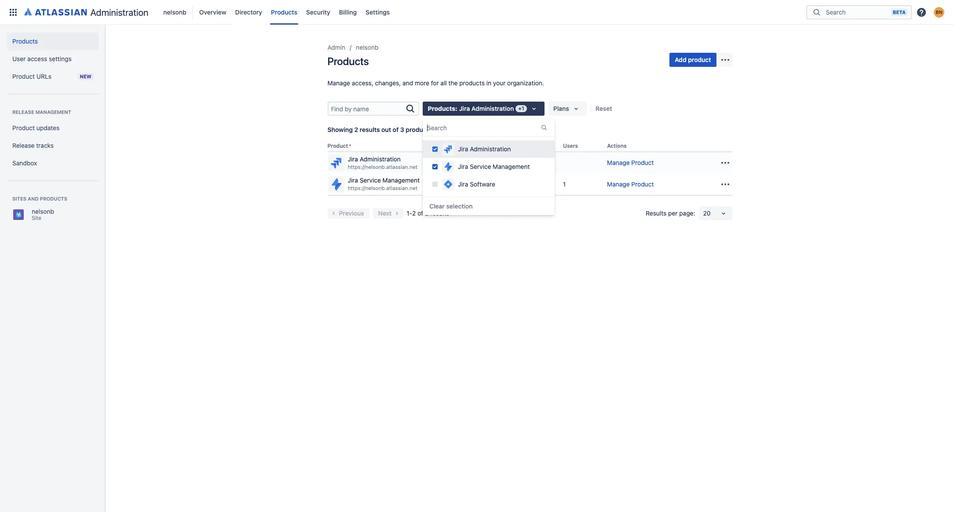 Task type: locate. For each thing, give the bounding box(es) containing it.
jira service management image
[[443, 161, 454, 172], [443, 161, 454, 172]]

for
[[431, 79, 439, 87]]

3
[[400, 126, 404, 133]]

1-
[[407, 209, 412, 217]]

overview
[[199, 8, 226, 16]]

manage for jira administration
[[607, 159, 630, 166]]

1 horizontal spatial 2
[[412, 209, 416, 217]]

Search field
[[823, 4, 891, 20]]

2 left clear
[[425, 209, 429, 217]]

administration inside global navigation "element"
[[90, 7, 148, 17]]

of right 1-
[[418, 209, 423, 217]]

add product button
[[670, 53, 717, 67]]

plans button
[[548, 102, 587, 116]]

help icon image
[[916, 7, 927, 17]]

0 horizontal spatial nelsonb link
[[161, 5, 189, 19]]

results
[[360, 126, 380, 133], [430, 209, 449, 217]]

https://nelsonb.atlassian.net up jira service management https://nelsonb.atlassian.net
[[348, 164, 418, 170]]

0 horizontal spatial and
[[28, 196, 39, 202]]

0 vertical spatial manage
[[328, 79, 350, 87]]

of
[[393, 126, 399, 133], [418, 209, 423, 217]]

0 vertical spatial products
[[459, 79, 485, 87]]

2 vertical spatial nelsonb
[[32, 208, 54, 215]]

products up 'search'
[[428, 105, 455, 112]]

release management
[[12, 109, 71, 115]]

manage product down the actions
[[607, 159, 654, 166]]

service down jira administration https://nelsonb.atlassian.net
[[360, 177, 381, 184]]

0 vertical spatial https://nelsonb.atlassian.net
[[348, 164, 418, 170]]

1 vertical spatial nelsonb link
[[356, 42, 378, 53]]

open image
[[718, 208, 729, 219]]

2
[[354, 126, 358, 133], [412, 209, 416, 217], [425, 209, 429, 217]]

appswitcher icon image
[[8, 7, 18, 17]]

showing 2 results out of 3 products
[[328, 126, 432, 133]]

0 vertical spatial service
[[470, 163, 491, 170]]

jira down jira administration https://nelsonb.atlassian.net
[[348, 177, 358, 184]]

jira inside jira administration https://nelsonb.atlassian.net
[[348, 155, 358, 163]]

products up nelsonb site
[[40, 196, 67, 202]]

clear
[[429, 202, 445, 210]]

admin
[[328, 44, 345, 51]]

0 horizontal spatial nelsonb
[[32, 208, 54, 215]]

products left security
[[271, 8, 297, 16]]

manage product link
[[607, 159, 654, 166], [607, 180, 654, 188]]

1 horizontal spatial nelsonb link
[[356, 42, 378, 53]]

1 release from the top
[[12, 109, 34, 115]]

0 horizontal spatial service
[[360, 177, 381, 184]]

next image
[[392, 208, 402, 219]]

manage
[[328, 79, 350, 87], [607, 159, 630, 166], [607, 180, 630, 188]]

security
[[306, 8, 330, 16]]

0 vertical spatial of
[[393, 126, 399, 133]]

management inside jira service management https://nelsonb.atlassian.net
[[383, 177, 420, 184]]

2 horizontal spatial nelsonb
[[356, 44, 378, 51]]

add
[[675, 56, 687, 63]]

billing
[[339, 8, 357, 16]]

release for release management
[[12, 109, 34, 115]]

1 horizontal spatial management
[[493, 163, 530, 170]]

0 vertical spatial nelsonb
[[163, 8, 186, 16]]

2 right next icon in the left of the page
[[412, 209, 416, 217]]

user
[[12, 55, 26, 62]]

0 horizontal spatial products
[[40, 196, 67, 202]]

jira for jira service management
[[458, 163, 468, 170]]

0 vertical spatial manage product link
[[607, 159, 654, 166]]

1 vertical spatial products
[[406, 126, 432, 133]]

2 vertical spatial manage
[[607, 180, 630, 188]]

2 horizontal spatial products
[[459, 79, 485, 87]]

0 horizontal spatial 2
[[354, 126, 358, 133]]

jira up jira service management
[[458, 145, 468, 153]]

jira for jira software
[[458, 180, 468, 188]]

administration link
[[21, 5, 152, 19]]

page:
[[679, 209, 695, 217]]

1-2 of 2 results
[[407, 209, 449, 217]]

1 horizontal spatial and
[[403, 79, 413, 87]]

products up the "user"
[[12, 37, 38, 45]]

jira up jira software
[[458, 163, 468, 170]]

product updates link
[[7, 119, 99, 137]]

1 vertical spatial manage product link
[[607, 180, 654, 188]]

atlassian image
[[24, 6, 87, 17], [24, 6, 87, 17]]

1 vertical spatial https://nelsonb.atlassian.net
[[348, 185, 418, 191]]

release up sandbox
[[12, 142, 35, 149]]

1 vertical spatial management
[[383, 177, 420, 184]]

administration up toggle navigation icon
[[90, 7, 148, 17]]

administration up jira service management https://nelsonb.atlassian.net
[[360, 155, 401, 163]]

product
[[12, 73, 35, 80], [12, 124, 35, 132], [328, 143, 348, 149], [632, 159, 654, 166], [632, 180, 654, 188]]

nelsonb right admin
[[356, 44, 378, 51]]

nelsonb link
[[161, 5, 189, 19], [356, 42, 378, 53]]

management down "jira administration"
[[493, 163, 530, 170]]

jira for jira administration
[[458, 145, 468, 153]]

sites and products
[[12, 196, 67, 202]]

products
[[459, 79, 485, 87], [406, 126, 432, 133], [40, 196, 67, 202]]

selection
[[446, 202, 473, 210]]

manage product
[[607, 159, 654, 166], [607, 180, 654, 188]]

all
[[441, 79, 447, 87]]

release tracks
[[12, 142, 54, 149]]

0 vertical spatial management
[[493, 163, 530, 170]]

users
[[563, 143, 578, 149]]

and left more
[[403, 79, 413, 87]]

results per page:
[[646, 209, 695, 217]]

overview link
[[197, 5, 229, 19]]

results
[[646, 209, 667, 217]]

1 vertical spatial products link
[[7, 33, 99, 50]]

2 release from the top
[[12, 142, 35, 149]]

products right 3
[[406, 126, 432, 133]]

access,
[[352, 79, 373, 87]]

product updates
[[12, 124, 59, 132]]

nelsonb site
[[32, 208, 54, 221]]

reset button
[[591, 102, 617, 116]]

0 vertical spatial products link
[[268, 5, 300, 19]]

nelsonb left overview
[[163, 8, 186, 16]]

jira administration image
[[443, 144, 454, 154], [443, 144, 454, 154], [329, 156, 343, 170]]

release for release tracks
[[12, 142, 35, 149]]

nelsonb down sites and products
[[32, 208, 54, 215]]

management
[[493, 163, 530, 170], [383, 177, 420, 184]]

service for jira service management
[[470, 163, 491, 170]]

1 vertical spatial release
[[12, 142, 35, 149]]

1 vertical spatial service
[[360, 177, 381, 184]]

toggle navigation image
[[97, 35, 116, 53]]

2 for showing
[[354, 126, 358, 133]]

2 manage product link from the top
[[607, 180, 654, 188]]

release
[[12, 109, 34, 115], [12, 142, 35, 149]]

1 horizontal spatial products
[[406, 126, 432, 133]]

directory
[[235, 8, 262, 16]]

release tracks link
[[7, 137, 99, 154]]

1 horizontal spatial nelsonb
[[163, 8, 186, 16]]

1 vertical spatial of
[[418, 209, 423, 217]]

in
[[487, 79, 491, 87]]

products
[[271, 8, 297, 16], [12, 37, 38, 45], [328, 55, 369, 67], [428, 105, 455, 112]]

0 horizontal spatial products link
[[7, 33, 99, 50]]

nelsonb
[[163, 8, 186, 16], [356, 44, 378, 51], [32, 208, 54, 215]]

manage product link down the actions
[[607, 159, 654, 166]]

management down jira administration https://nelsonb.atlassian.net
[[383, 177, 420, 184]]

manage product link for management
[[607, 180, 654, 188]]

0 horizontal spatial results
[[360, 126, 380, 133]]

manage product up results
[[607, 180, 654, 188]]

jira for jira administration https://nelsonb.atlassian.net
[[348, 155, 358, 163]]

2 vertical spatial products
[[40, 196, 67, 202]]

2 right showing
[[354, 126, 358, 133]]

1 vertical spatial manage product
[[607, 180, 654, 188]]

management for jira service management https://nelsonb.atlassian.net
[[383, 177, 420, 184]]

jira right jira administration icon
[[348, 155, 358, 163]]

0 horizontal spatial management
[[383, 177, 420, 184]]

nelsonb link left overview link
[[161, 5, 189, 19]]

nelsonb link right admin link
[[356, 42, 378, 53]]

products left in
[[459, 79, 485, 87]]

jira software image
[[443, 179, 454, 190], [443, 179, 454, 190]]

service inside jira service management https://nelsonb.atlassian.net
[[360, 177, 381, 184]]

2 https://nelsonb.atlassian.net from the top
[[348, 185, 418, 191]]

jira service management image
[[329, 177, 343, 191], [329, 177, 343, 191]]

reset
[[596, 105, 612, 112]]

jira
[[459, 105, 470, 112], [458, 145, 468, 153], [348, 155, 358, 163], [458, 163, 468, 170], [348, 177, 358, 184], [458, 180, 468, 188]]

admin link
[[328, 42, 345, 53]]

add product
[[675, 56, 711, 63]]

1 horizontal spatial results
[[430, 209, 449, 217]]

settings
[[49, 55, 72, 62]]

1 manage product link from the top
[[607, 159, 654, 166]]

of left 3
[[393, 126, 399, 133]]

release up product updates
[[12, 109, 34, 115]]

and right sites in the left of the page
[[28, 196, 39, 202]]

jira inside jira service management https://nelsonb.atlassian.net
[[348, 177, 358, 184]]

https://nelsonb.atlassian.net down jira administration https://nelsonb.atlassian.net
[[348, 185, 418, 191]]

manage product link up results
[[607, 180, 654, 188]]

jira left software
[[458, 180, 468, 188]]

administration inside jira administration https://nelsonb.atlassian.net
[[360, 155, 401, 163]]

2 manage product from the top
[[607, 180, 654, 188]]

products link up settings
[[7, 33, 99, 50]]

service
[[470, 163, 491, 170], [360, 177, 381, 184]]

manage product for https://nelsonb.atlassian.net
[[607, 159, 654, 166]]

0 vertical spatial release
[[12, 109, 34, 115]]

1 manage product from the top
[[607, 159, 654, 166]]

products link left security link
[[268, 5, 300, 19]]

service up software
[[470, 163, 491, 170]]

your
[[493, 79, 506, 87]]

1 vertical spatial manage
[[607, 159, 630, 166]]

software
[[470, 180, 495, 188]]

access
[[27, 55, 47, 62]]

site
[[32, 215, 41, 221]]

https://nelsonb.atlassian.net
[[348, 164, 418, 170], [348, 185, 418, 191]]

administration
[[90, 7, 148, 17], [472, 105, 514, 112], [470, 145, 511, 153], [360, 155, 401, 163]]

1 vertical spatial results
[[430, 209, 449, 217]]

changes,
[[375, 79, 401, 87]]

0 vertical spatial manage product
[[607, 159, 654, 166]]

and
[[403, 79, 413, 87], [28, 196, 39, 202]]

product for product
[[328, 143, 348, 149]]

administration up jira service management
[[470, 145, 511, 153]]

the
[[449, 79, 458, 87]]

release inside release tracks link
[[12, 142, 35, 149]]

global navigation element
[[5, 0, 806, 24]]

:
[[455, 105, 458, 112]]

20
[[703, 209, 711, 217]]

1 horizontal spatial service
[[470, 163, 491, 170]]



Task type: vqa. For each thing, say whether or not it's contained in the screenshot.
3rd the View from the bottom
no



Task type: describe. For each thing, give the bounding box(es) containing it.
sandbox
[[12, 159, 37, 167]]

sites
[[12, 196, 26, 202]]

product urls
[[12, 73, 51, 80]]

sandbox link
[[7, 154, 99, 172]]

user access settings link
[[7, 50, 99, 68]]

plans
[[553, 105, 569, 112]]

products down admin link
[[328, 55, 369, 67]]

security link
[[304, 5, 333, 19]]

Search text field
[[328, 103, 405, 115]]

jira service management
[[458, 163, 530, 170]]

clear selection
[[429, 202, 473, 210]]

user access settings
[[12, 55, 72, 62]]

administration banner
[[0, 0, 954, 25]]

manage product for management
[[607, 180, 654, 188]]

manage for jira service management
[[607, 180, 630, 188]]

beta
[[893, 9, 906, 15]]

organization.
[[507, 79, 544, 87]]

jira administration image
[[329, 156, 343, 170]]

products inside global navigation "element"
[[271, 8, 297, 16]]

jira administration
[[458, 145, 511, 153]]

1 https://nelsonb.atlassian.net from the top
[[348, 164, 418, 170]]

urls
[[36, 73, 51, 80]]

directory link
[[233, 5, 265, 19]]

new
[[80, 73, 92, 79]]

products : jira administration +1
[[428, 105, 524, 112]]

management
[[35, 109, 71, 115]]

1 vertical spatial and
[[28, 196, 39, 202]]

search icon image
[[812, 8, 822, 16]]

tracks
[[36, 142, 54, 149]]

0 horizontal spatial of
[[393, 126, 399, 133]]

2 for 1-
[[412, 209, 416, 217]]

search image
[[405, 103, 416, 114]]

manage product link for https://nelsonb.atlassian.net
[[607, 159, 654, 166]]

administration down in
[[472, 105, 514, 112]]

1 vertical spatial nelsonb
[[356, 44, 378, 51]]

1
[[563, 180, 566, 188]]

jira software
[[458, 180, 495, 188]]

1 horizontal spatial of
[[418, 209, 423, 217]]

refresh image
[[434, 126, 441, 133]]

jira service management https://nelsonb.atlassian.net
[[348, 177, 420, 191]]

updates
[[36, 124, 59, 132]]

settings
[[366, 8, 390, 16]]

nelsonb inside global navigation "element"
[[163, 8, 186, 16]]

0 vertical spatial and
[[403, 79, 413, 87]]

jira administration https://nelsonb.atlassian.net
[[348, 155, 418, 170]]

billing link
[[337, 5, 360, 19]]

1 horizontal spatial products link
[[268, 5, 300, 19]]

product for product updates
[[12, 124, 35, 132]]

clear selection button
[[424, 199, 478, 213]]

0 vertical spatial nelsonb link
[[161, 5, 189, 19]]

product for product urls
[[12, 73, 35, 80]]

jira for jira service management https://nelsonb.atlassian.net
[[348, 177, 358, 184]]

product
[[688, 56, 711, 63]]

service for jira service management https://nelsonb.atlassian.net
[[360, 177, 381, 184]]

search
[[427, 124, 447, 132]]

actions
[[607, 143, 627, 149]]

https://nelsonb.atlassian.net inside jira service management https://nelsonb.atlassian.net
[[348, 185, 418, 191]]

jira right :
[[459, 105, 470, 112]]

previous image
[[328, 208, 339, 219]]

out
[[381, 126, 391, 133]]

more
[[415, 79, 429, 87]]

0 vertical spatial results
[[360, 126, 380, 133]]

manage access, changes, and more for all the products in your organization.
[[328, 79, 544, 87]]

per
[[668, 209, 678, 217]]

2 horizontal spatial 2
[[425, 209, 429, 217]]

management for jira service management
[[493, 163, 530, 170]]

showing
[[328, 126, 353, 133]]

settings link
[[363, 5, 393, 19]]

+1
[[518, 105, 524, 112]]

account image
[[934, 7, 945, 17]]



